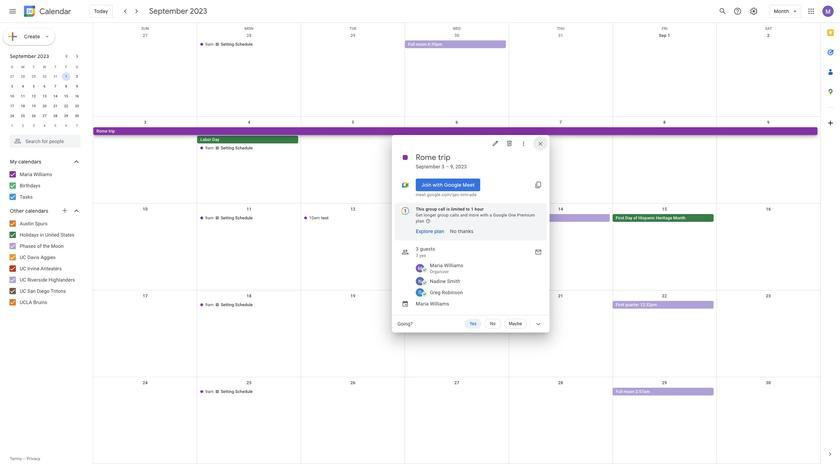 Task type: locate. For each thing, give the bounding box(es) containing it.
19
[[32, 104, 36, 108], [351, 294, 356, 299]]

0 horizontal spatial of
[[37, 244, 42, 249]]

setting schedule for 11
[[221, 216, 253, 221]]

6 down '29' element
[[65, 124, 67, 128]]

0 horizontal spatial rome
[[97, 129, 108, 134]]

0 horizontal spatial day
[[212, 137, 219, 142]]

6 up rome trip button
[[456, 120, 458, 125]]

1 horizontal spatial 23
[[766, 294, 771, 299]]

yes
[[470, 322, 477, 327]]

first inside button
[[616, 216, 625, 221]]

15 inside grid
[[662, 207, 667, 212]]

hispanic
[[639, 216, 655, 221]]

3 setting schedule from the top
[[221, 216, 253, 221]]

3 schedule from the top
[[235, 216, 253, 221]]

schedule inside 'cell'
[[235, 146, 253, 151]]

s right "f"
[[76, 65, 78, 69]]

14 inside september 2023 grid
[[53, 94, 57, 98]]

0 horizontal spatial s
[[11, 65, 13, 69]]

nadine smith
[[430, 279, 460, 285]]

0 vertical spatial september
[[149, 6, 188, 16]]

month right settings menu image on the top
[[774, 8, 789, 14]]

1 horizontal spatial 25
[[247, 381, 252, 386]]

6 inside october 6 element
[[65, 124, 67, 128]]

1 vertical spatial full
[[616, 390, 623, 395]]

trip inside button
[[109, 129, 115, 134]]

1 vertical spatial month
[[674, 216, 686, 221]]

1 schedule from the top
[[235, 42, 253, 47]]

october 3 element
[[30, 122, 38, 130]]

moon
[[416, 42, 427, 47], [522, 216, 532, 221], [624, 390, 635, 395]]

5 schedule from the top
[[235, 390, 253, 395]]

williams
[[33, 172, 52, 178], [444, 263, 464, 269], [430, 302, 449, 307]]

calendars up austin spurs
[[25, 208, 48, 215]]

1 vertical spatial 24
[[143, 381, 148, 386]]

maria williams down greg
[[416, 302, 449, 307]]

2 horizontal spatial maria
[[430, 263, 443, 269]]

31 inside grid
[[558, 33, 563, 38]]

maria williams, attending, organizer tree item
[[406, 261, 550, 276]]

rome inside button
[[97, 129, 108, 134]]

moon left 6:35pm
[[416, 42, 427, 47]]

calendars
[[18, 159, 41, 165], [25, 208, 48, 215]]

2 setting schedule from the top
[[221, 146, 253, 151]]

2 down sat
[[768, 33, 770, 38]]

3 setting from the top
[[221, 216, 234, 221]]

the
[[43, 244, 50, 249]]

1 vertical spatial rome
[[416, 153, 436, 163]]

9 for september 2023
[[76, 85, 78, 88]]

1 vertical spatial maria williams
[[416, 302, 449, 307]]

1 vertical spatial plan
[[435, 229, 444, 235]]

4 uc from the top
[[20, 289, 26, 294]]

google up meet.google.com/qec-nrni-ade
[[444, 182, 462, 188]]

11 inside 11 element
[[21, 94, 25, 98]]

1
[[668, 33, 670, 38], [65, 75, 67, 79], [11, 124, 13, 128], [471, 207, 474, 212]]

grid containing 27
[[93, 23, 821, 465]]

f
[[65, 65, 67, 69]]

2 horizontal spatial 4
[[248, 120, 250, 125]]

rome inside rome trip september 3 – 9, 2023
[[416, 153, 436, 163]]

day inside 'cell'
[[212, 137, 219, 142]]

rome trip heading
[[416, 153, 451, 163]]

0 horizontal spatial 9
[[76, 85, 78, 88]]

9
[[76, 85, 78, 88], [768, 120, 770, 125]]

Search for people text field
[[14, 135, 76, 148]]

my calendars
[[10, 159, 41, 165]]

first
[[616, 216, 625, 221], [616, 303, 625, 308]]

first for first day of hispanic heritage month
[[616, 216, 625, 221]]

bruins
[[33, 300, 47, 306]]

0 horizontal spatial 15
[[64, 94, 68, 98]]

22 down '15' element
[[64, 104, 68, 108]]

21 inside grid
[[558, 294, 563, 299]]

0 horizontal spatial 8
[[65, 85, 67, 88]]

setting for 25
[[221, 390, 234, 395]]

heritage
[[656, 216, 673, 221]]

29 left august 30 element
[[32, 75, 36, 79]]

trip right october 7 "element"
[[109, 129, 115, 134]]

moon right new
[[522, 216, 532, 221]]

1 horizontal spatial 15
[[662, 207, 667, 212]]

1 setting schedule from the top
[[221, 42, 253, 47]]

1 horizontal spatial 12
[[351, 207, 356, 212]]

0 vertical spatial –
[[446, 164, 449, 170]]

plan
[[416, 219, 424, 224], [435, 229, 444, 235]]

1 horizontal spatial 21
[[558, 294, 563, 299]]

22 up first quarter 12:32pm button
[[662, 294, 667, 299]]

fri
[[662, 26, 668, 31]]

my calendars list
[[1, 169, 87, 203]]

1 vertical spatial 9
[[768, 120, 770, 125]]

with up meet.google.com/qec-
[[433, 182, 443, 188]]

4 inside grid
[[248, 120, 250, 125]]

4 for september 2023
[[22, 85, 24, 88]]

13 up calls
[[455, 207, 460, 212]]

18 inside september 2023 grid
[[21, 104, 25, 108]]

None search field
[[0, 132, 87, 148]]

0 horizontal spatial 7
[[54, 85, 56, 88]]

1 vertical spatial 13
[[455, 207, 460, 212]]

thanks
[[458, 229, 474, 235]]

of left the
[[37, 244, 42, 249]]

plan inside button
[[435, 229, 444, 235]]

row containing s
[[7, 62, 82, 72]]

–
[[446, 164, 449, 170], [23, 457, 26, 462]]

12 element
[[30, 92, 38, 101]]

0 horizontal spatial moon
[[416, 42, 427, 47]]

2 uc from the top
[[20, 266, 26, 272]]

t
[[33, 65, 35, 69], [54, 65, 56, 69]]

williams down my calendars 'dropdown button'
[[33, 172, 52, 178]]

7 inside "element"
[[76, 124, 78, 128]]

t up august 29 'element'
[[33, 65, 35, 69]]

26
[[32, 114, 36, 118], [351, 381, 356, 386]]

phases
[[20, 244, 36, 249]]

0 vertical spatial of
[[634, 216, 638, 221]]

15 up '22' element
[[64, 94, 68, 98]]

3 uc from the top
[[20, 278, 26, 283]]

1 horizontal spatial 26
[[351, 381, 356, 386]]

maria williams up birthdays
[[20, 172, 52, 178]]

5 setting schedule from the top
[[221, 390, 253, 395]]

maria williams inside my calendars list
[[20, 172, 52, 178]]

14 element
[[51, 92, 60, 101]]

30
[[455, 33, 460, 38], [43, 75, 47, 79], [75, 114, 79, 118], [766, 381, 771, 386]]

full left the 2:57am
[[616, 390, 623, 395]]

riverside
[[27, 278, 47, 283]]

5
[[33, 85, 35, 88], [352, 120, 354, 125], [54, 124, 56, 128]]

group up longer
[[426, 207, 437, 212]]

s up august 27 element
[[11, 65, 13, 69]]

1 horizontal spatial 6
[[65, 124, 67, 128]]

meet
[[463, 182, 475, 188]]

0 vertical spatial 12
[[32, 94, 36, 98]]

in
[[40, 232, 44, 238]]

t up august 31 element
[[54, 65, 56, 69]]

4 9am from the top
[[205, 303, 214, 308]]

1 horizontal spatial 16
[[766, 207, 771, 212]]

row group
[[7, 72, 82, 131]]

1 vertical spatial group
[[438, 213, 449, 218]]

terms link
[[10, 457, 22, 462]]

2 vertical spatial 2
[[22, 124, 24, 128]]

no
[[450, 229, 457, 235], [490, 322, 496, 327]]

0 vertical spatial calendars
[[18, 159, 41, 165]]

1 vertical spatial 23
[[766, 294, 771, 299]]

first quarter 12:32pm
[[616, 303, 657, 308]]

uc for uc irvine anteaters
[[20, 266, 26, 272]]

24
[[10, 114, 14, 118], [143, 381, 148, 386]]

6 down august 30 element
[[44, 85, 46, 88]]

1 horizontal spatial 31
[[558, 33, 563, 38]]

15
[[64, 94, 68, 98], [662, 207, 667, 212]]

hour
[[475, 207, 484, 212]]

moon left the 2:57am
[[624, 390, 635, 395]]

21 element
[[51, 102, 60, 111]]

row
[[93, 23, 821, 31], [93, 30, 821, 117], [7, 62, 82, 72], [7, 72, 82, 82], [7, 82, 82, 92], [7, 92, 82, 101], [7, 101, 82, 111], [7, 111, 82, 121], [93, 117, 821, 204], [7, 121, 82, 131], [93, 204, 821, 291], [93, 291, 821, 378], [93, 378, 821, 465]]

2 horizontal spatial 7
[[560, 120, 562, 125]]

uc left davis
[[20, 255, 26, 261]]

18
[[21, 104, 25, 108], [247, 294, 252, 299]]

yes button
[[465, 320, 482, 329]]

1 horizontal spatial plan
[[435, 229, 444, 235]]

uc for uc davis aggies
[[20, 255, 26, 261]]

other calendars list
[[1, 218, 87, 309]]

calendars for my calendars
[[18, 159, 41, 165]]

plan down get
[[416, 219, 424, 224]]

5 inside grid
[[352, 120, 354, 125]]

williams down greg
[[430, 302, 449, 307]]

0 vertical spatial 17
[[10, 104, 14, 108]]

united
[[45, 232, 59, 238]]

12 inside september 2023 grid
[[32, 94, 36, 98]]

0 vertical spatial 16
[[75, 94, 79, 98]]

22 inside september 2023 grid
[[64, 104, 68, 108]]

4 schedule from the top
[[235, 303, 253, 308]]

full moon 2:57am
[[616, 390, 650, 395]]

9am
[[205, 42, 214, 47], [205, 146, 214, 151], [205, 216, 214, 221], [205, 303, 214, 308], [205, 390, 214, 395]]

august 29 element
[[30, 73, 38, 81]]

1 vertical spatial 25
[[247, 381, 252, 386]]

9,
[[451, 164, 454, 170]]

full moon 6:35pm
[[408, 42, 442, 47]]

moon for 6:35pm
[[416, 42, 427, 47]]

1 s from the left
[[11, 65, 13, 69]]

2 vertical spatial 2023
[[456, 164, 467, 170]]

1 vertical spatial 11
[[247, 207, 252, 212]]

1 inside cell
[[65, 75, 67, 79]]

august 30 element
[[40, 73, 49, 81]]

nadine smith, attending tree item
[[406, 276, 550, 287]]

11
[[21, 94, 25, 98], [247, 207, 252, 212]]

7 for september 2023
[[54, 85, 56, 88]]

0 vertical spatial month
[[774, 8, 789, 14]]

is
[[447, 207, 450, 212]]

maybe button
[[504, 320, 527, 329]]

sat
[[765, 26, 772, 31]]

schedule for 18
[[235, 303, 253, 308]]

0 horizontal spatial 10
[[10, 94, 14, 98]]

month inside popup button
[[774, 8, 789, 14]]

1 vertical spatial 8
[[664, 120, 666, 125]]

group down call
[[438, 213, 449, 218]]

2 vertical spatial maria
[[416, 302, 429, 307]]

1 horizontal spatial 17
[[143, 294, 148, 299]]

uc for uc san diego tritons
[[20, 289, 26, 294]]

16 element
[[73, 92, 81, 101]]

1 vertical spatial maria
[[430, 263, 443, 269]]

1 horizontal spatial trip
[[438, 153, 451, 163]]

grid
[[93, 23, 821, 465]]

greg robinson
[[430, 290, 463, 296]]

4 down august 28 element
[[22, 85, 24, 88]]

0 vertical spatial moon
[[416, 42, 427, 47]]

1 vertical spatial day
[[626, 216, 633, 221]]

1 vertical spatial 22
[[662, 294, 667, 299]]

google right 'a'
[[493, 213, 507, 218]]

trip up 9,
[[438, 153, 451, 163]]

ade
[[470, 193, 477, 198]]

3 9am from the top
[[205, 216, 214, 221]]

row containing 1
[[7, 121, 82, 131]]

4 down 27 element
[[44, 124, 46, 128]]

first inside button
[[616, 303, 625, 308]]

4 setting schedule from the top
[[221, 303, 253, 308]]

full left 6:35pm
[[408, 42, 415, 47]]

0 vertical spatial 2023
[[190, 6, 207, 16]]

maria inside "maria williams organizer"
[[430, 263, 443, 269]]

9am inside 'cell'
[[205, 146, 214, 151]]

20 down smith
[[455, 294, 460, 299]]

moon inside button
[[522, 216, 532, 221]]

setting
[[221, 42, 234, 47], [221, 146, 234, 151], [221, 216, 234, 221], [221, 303, 234, 308], [221, 390, 234, 395]]

month right heritage
[[674, 216, 686, 221]]

2 schedule from the top
[[235, 146, 253, 151]]

0 vertical spatial google
[[444, 182, 462, 188]]

1 horizontal spatial –
[[446, 164, 449, 170]]

8 inside september 2023 grid
[[65, 85, 67, 88]]

1 vertical spatial 21
[[558, 294, 563, 299]]

going?
[[398, 322, 413, 327]]

today
[[94, 8, 108, 14]]

trip inside rome trip september 3 – 9, 2023
[[438, 153, 451, 163]]

1 vertical spatial september
[[10, 53, 36, 60]]

test
[[321, 216, 329, 221]]

maria williams organizer
[[430, 263, 464, 275]]

day right "labor"
[[212, 137, 219, 142]]

full
[[408, 42, 415, 47], [616, 390, 623, 395]]

17
[[10, 104, 14, 108], [143, 294, 148, 299]]

setting for 28
[[221, 42, 234, 47]]

rome for rome trip
[[97, 129, 108, 134]]

0 horizontal spatial full
[[408, 42, 415, 47]]

settings menu image
[[750, 7, 758, 15]]

1 vertical spatial 15
[[662, 207, 667, 212]]

1 uc from the top
[[20, 255, 26, 261]]

2 setting from the top
[[221, 146, 234, 151]]

calendars inside dropdown button
[[25, 208, 48, 215]]

1 vertical spatial 10
[[143, 207, 148, 212]]

2 inside grid
[[768, 33, 770, 38]]

0 horizontal spatial 14
[[53, 94, 57, 98]]

14 up new moon 6:40pm button
[[558, 207, 563, 212]]

no left "thanks"
[[450, 229, 457, 235]]

group inside get longer group calls and more with a google one premium plan
[[438, 213, 449, 218]]

31 right august 30 element
[[53, 75, 57, 79]]

day
[[212, 137, 219, 142], [626, 216, 633, 221]]

plan right explore
[[435, 229, 444, 235]]

rome up "join"
[[416, 153, 436, 163]]

first left quarter
[[616, 303, 625, 308]]

setting schedule
[[221, 42, 253, 47], [221, 146, 253, 151], [221, 216, 253, 221], [221, 303, 253, 308], [221, 390, 253, 395]]

1 horizontal spatial google
[[493, 213, 507, 218]]

1 vertical spatial google
[[493, 213, 507, 218]]

first left hispanic
[[616, 216, 625, 221]]

one
[[509, 213, 516, 218]]

14 up 21 element
[[53, 94, 57, 98]]

1 vertical spatial williams
[[444, 263, 464, 269]]

3 guests 3 yes
[[416, 247, 435, 259]]

– inside rome trip september 3 – 9, 2023
[[446, 164, 449, 170]]

1 vertical spatial 19
[[351, 294, 356, 299]]

2023 inside rome trip september 3 – 9, 2023
[[456, 164, 467, 170]]

tab list
[[821, 23, 841, 445]]

9am for 28
[[205, 42, 214, 47]]

0 horizontal spatial no
[[450, 229, 457, 235]]

of inside button
[[634, 216, 638, 221]]

robinson
[[442, 290, 463, 296]]

6 for sun
[[456, 120, 458, 125]]

2 right 1 cell
[[76, 75, 78, 79]]

privacy link
[[27, 457, 40, 462]]

anteaters
[[41, 266, 62, 272]]

26 element
[[30, 112, 38, 120]]

15 up heritage
[[662, 207, 667, 212]]

31
[[558, 33, 563, 38], [53, 75, 57, 79]]

holidays
[[20, 232, 39, 238]]

0 vertical spatial 18
[[21, 104, 25, 108]]

2 horizontal spatial 6
[[456, 120, 458, 125]]

0 vertical spatial williams
[[33, 172, 52, 178]]

no for no
[[490, 322, 496, 327]]

0 vertical spatial 25
[[21, 114, 25, 118]]

0 vertical spatial group
[[426, 207, 437, 212]]

uc left riverside
[[20, 278, 26, 283]]

day for first
[[626, 216, 633, 221]]

maria williams
[[20, 172, 52, 178], [416, 302, 449, 307]]

2 horizontal spatial moon
[[624, 390, 635, 395]]

tasks
[[20, 194, 33, 200]]

10 inside september 2023 grid
[[10, 94, 14, 98]]

davis
[[27, 255, 39, 261]]

calendars right my
[[18, 159, 41, 165]]

21
[[53, 104, 57, 108], [558, 294, 563, 299]]

day left hispanic
[[626, 216, 633, 221]]

rome right october 7 "element"
[[97, 129, 108, 134]]

ucla
[[20, 300, 32, 306]]

10 element
[[8, 92, 16, 101]]

of left hispanic
[[634, 216, 638, 221]]

2 first from the top
[[616, 303, 625, 308]]

1 setting from the top
[[221, 42, 234, 47]]

0 vertical spatial 9
[[76, 85, 78, 88]]

4 setting from the top
[[221, 303, 234, 308]]

10
[[10, 94, 14, 98], [143, 207, 148, 212]]

with inside get longer group calls and more with a google one premium plan
[[480, 213, 489, 218]]

0 horizontal spatial month
[[674, 216, 686, 221]]

– left 9,
[[446, 164, 449, 170]]

tue
[[350, 26, 357, 31]]

2
[[768, 33, 770, 38], [76, 75, 78, 79], [22, 124, 24, 128]]

25 element
[[19, 112, 27, 120]]

3 inside rome trip september 3 – 9, 2023
[[442, 164, 445, 170]]

1 down "f"
[[65, 75, 67, 79]]

birthdays
[[20, 183, 40, 189]]

5 setting from the top
[[221, 390, 234, 395]]

0 horizontal spatial plan
[[416, 219, 424, 224]]

and
[[461, 213, 468, 218]]

5 9am from the top
[[205, 390, 214, 395]]

1 horizontal spatial rome
[[416, 153, 436, 163]]

1 horizontal spatial 18
[[247, 294, 252, 299]]

1 horizontal spatial september
[[149, 6, 188, 16]]

calendars inside 'dropdown button'
[[18, 159, 41, 165]]

– right "terms"
[[23, 457, 26, 462]]

nadine
[[430, 279, 446, 285]]

2 9am from the top
[[205, 146, 214, 151]]

williams up organizer
[[444, 263, 464, 269]]

5 for september 2023
[[33, 85, 35, 88]]

1 horizontal spatial 7
[[76, 124, 78, 128]]

0 horizontal spatial 31
[[53, 75, 57, 79]]

1 vertical spatial 2
[[76, 75, 78, 79]]

no right yes button
[[490, 322, 496, 327]]

of inside other calendars list
[[37, 244, 42, 249]]

google
[[444, 182, 462, 188], [493, 213, 507, 218]]

phases of the moon
[[20, 244, 64, 249]]

0 horizontal spatial september 2023
[[10, 53, 49, 60]]

1 horizontal spatial t
[[54, 65, 56, 69]]

16
[[75, 94, 79, 98], [766, 207, 771, 212]]

20 down 13 element
[[43, 104, 47, 108]]

trip for rome trip september 3 – 9, 2023
[[438, 153, 451, 163]]

2 vertical spatial moon
[[624, 390, 635, 395]]

9 inside september 2023 grid
[[76, 85, 78, 88]]

plan inside get longer group calls and more with a google one premium plan
[[416, 219, 424, 224]]

explore plan
[[416, 229, 444, 235]]

trip
[[109, 129, 115, 134], [438, 153, 451, 163]]

uc left 'san'
[[20, 289, 26, 294]]

1 vertical spatial of
[[37, 244, 42, 249]]

31 down thu on the right
[[558, 33, 563, 38]]

1 vertical spatial –
[[23, 457, 26, 462]]

0 horizontal spatial 16
[[75, 94, 79, 98]]

0 horizontal spatial t
[[33, 65, 35, 69]]

other
[[10, 208, 24, 215]]

call
[[438, 207, 445, 212]]

13 up 20 element
[[43, 94, 47, 98]]

uc left irvine
[[20, 266, 26, 272]]

25 inside september 2023 grid
[[21, 114, 25, 118]]

24 inside september 2023 grid
[[10, 114, 14, 118]]

setting schedule inside 'cell'
[[221, 146, 253, 151]]

with left 'a'
[[480, 213, 489, 218]]

7 inside grid
[[560, 120, 562, 125]]

0 horizontal spatial trip
[[109, 129, 115, 134]]

1 vertical spatial trip
[[438, 153, 451, 163]]

1 9am from the top
[[205, 42, 214, 47]]

1 first from the top
[[616, 216, 625, 221]]

4 up the 'labor day' button
[[248, 120, 250, 125]]

ucla bruins
[[20, 300, 47, 306]]

0 horizontal spatial 22
[[64, 104, 68, 108]]

0 horizontal spatial 4
[[22, 85, 24, 88]]

new
[[512, 216, 521, 221]]

schedule for 28
[[235, 42, 253, 47]]

cell
[[93, 41, 197, 49], [301, 41, 405, 49], [509, 41, 613, 49], [613, 41, 717, 49], [717, 41, 821, 49], [197, 128, 301, 153], [301, 128, 405, 153], [509, 128, 613, 153], [613, 128, 717, 153], [717, 128, 821, 153], [93, 215, 197, 223], [405, 215, 509, 223], [717, 215, 821, 223], [93, 302, 197, 310], [301, 302, 405, 310], [405, 302, 509, 310], [509, 302, 613, 310], [717, 302, 821, 310], [93, 389, 197, 397], [301, 389, 405, 397], [405, 389, 509, 397], [509, 389, 613, 397], [717, 389, 821, 397]]

1 horizontal spatial moon
[[522, 216, 532, 221]]

2 down 25 element
[[22, 124, 24, 128]]



Task type: vqa. For each thing, say whether or not it's contained in the screenshot.


Task type: describe. For each thing, give the bounding box(es) containing it.
october 4 element
[[40, 122, 49, 130]]

4 for sun
[[248, 120, 250, 125]]

guests tree
[[389, 261, 550, 299]]

full moon 6:35pm button
[[405, 41, 506, 48]]

setting inside 'cell'
[[221, 146, 234, 151]]

irvine
[[27, 266, 39, 272]]

sun
[[141, 26, 149, 31]]

row group containing 27
[[7, 72, 82, 131]]

day for labor
[[212, 137, 219, 142]]

get
[[416, 213, 423, 218]]

20 inside grid
[[43, 104, 47, 108]]

1 vertical spatial 18
[[247, 294, 252, 299]]

1 vertical spatial 20
[[455, 294, 460, 299]]

sep
[[659, 33, 667, 38]]

1 right to
[[471, 207, 474, 212]]

organizer
[[430, 270, 449, 275]]

new moon 6:40pm button
[[509, 215, 610, 222]]

explore plan button
[[413, 225, 447, 238]]

explore
[[416, 229, 433, 235]]

2 s from the left
[[76, 65, 78, 69]]

austin
[[20, 221, 34, 227]]

19 inside 19 element
[[32, 104, 36, 108]]

schedule for 25
[[235, 390, 253, 395]]

setting schedule for 25
[[221, 390, 253, 395]]

maria inside my calendars list
[[20, 172, 32, 178]]

new moon 6:40pm
[[512, 216, 548, 221]]

m
[[21, 65, 24, 69]]

0 horizontal spatial september
[[10, 53, 36, 60]]

calendar heading
[[38, 7, 71, 16]]

row containing sun
[[93, 23, 821, 31]]

october 5 element
[[51, 122, 60, 130]]

aggies
[[41, 255, 56, 261]]

spurs
[[35, 221, 48, 227]]

calendar
[[39, 7, 71, 16]]

rome for rome trip september 3 – 9, 2023
[[416, 153, 436, 163]]

19 element
[[30, 102, 38, 111]]

this
[[416, 207, 425, 212]]

1 t from the left
[[33, 65, 35, 69]]

to
[[466, 207, 470, 212]]

setting schedule for 28
[[221, 42, 253, 47]]

1 right sep
[[668, 33, 670, 38]]

29 down tue
[[351, 33, 356, 38]]

october 7 element
[[73, 122, 81, 130]]

yes
[[420, 254, 426, 259]]

17 inside september 2023 grid
[[10, 104, 14, 108]]

1 horizontal spatial 2
[[76, 75, 78, 79]]

cell containing labor day
[[197, 128, 301, 153]]

9am for 11
[[205, 216, 214, 221]]

today button
[[89, 3, 113, 20]]

7 for sun
[[560, 120, 562, 125]]

18 element
[[19, 102, 27, 111]]

main drawer image
[[8, 7, 17, 15]]

1 horizontal spatial maria
[[416, 302, 429, 307]]

23 element
[[73, 102, 81, 111]]

1 cell
[[61, 72, 72, 82]]

highlanders
[[49, 278, 75, 283]]

1 horizontal spatial 10
[[143, 207, 148, 212]]

13 inside 13 element
[[43, 94, 47, 98]]

calendars for other calendars
[[25, 208, 48, 215]]

15 inside september 2023 grid
[[64, 94, 68, 98]]

greg robinson, attending tree item
[[406, 287, 550, 299]]

9am for 18
[[205, 303, 214, 308]]

show additional actions image
[[535, 321, 542, 328]]

setting for 11
[[221, 216, 234, 221]]

labor day button
[[197, 136, 298, 144]]

october 1 element
[[8, 122, 16, 130]]

williams inside my calendars list
[[33, 172, 52, 178]]

0 horizontal spatial group
[[426, 207, 437, 212]]

10am
[[309, 216, 320, 221]]

0 horizontal spatial –
[[23, 457, 26, 462]]

join
[[422, 182, 432, 188]]

21 inside september 2023 grid
[[53, 104, 57, 108]]

29 element
[[62, 112, 70, 120]]

24 element
[[8, 112, 16, 120]]

more
[[469, 213, 479, 218]]

labor
[[200, 137, 211, 142]]

first day of hispanic heritage month button
[[613, 215, 714, 222]]

10am test
[[309, 216, 329, 221]]

schedule for 11
[[235, 216, 253, 221]]

moon for 2:57am
[[624, 390, 635, 395]]

17 element
[[8, 102, 16, 111]]

26 inside 26 element
[[32, 114, 36, 118]]

1 horizontal spatial 13
[[455, 207, 460, 212]]

6:40pm
[[534, 216, 548, 221]]

12:32pm
[[640, 303, 657, 308]]

month button
[[770, 3, 802, 20]]

other calendars button
[[1, 206, 87, 217]]

16 inside september 2023 grid
[[75, 94, 79, 98]]

month inside button
[[674, 216, 686, 221]]

uc irvine anteaters
[[20, 266, 62, 272]]

premium
[[517, 213, 535, 218]]

0 horizontal spatial 2023
[[37, 53, 49, 60]]

rome trip september 3 – 9, 2023
[[416, 153, 467, 170]]

2 t from the left
[[54, 65, 56, 69]]

29 down '22' element
[[64, 114, 68, 118]]

august 27 element
[[8, 73, 16, 81]]

9am for 25
[[205, 390, 214, 395]]

my
[[10, 159, 17, 165]]

guests
[[420, 247, 435, 252]]

calendar element
[[23, 4, 71, 20]]

trip for rome trip
[[109, 129, 115, 134]]

other calendars
[[10, 208, 48, 215]]

1 horizontal spatial 19
[[351, 294, 356, 299]]

22 element
[[62, 102, 70, 111]]

27 element
[[40, 112, 49, 120]]

august 28 element
[[19, 73, 27, 81]]

google inside get longer group calls and more with a google one premium plan
[[493, 213, 507, 218]]

30 element
[[73, 112, 81, 120]]

8 for september 2023
[[65, 85, 67, 88]]

delete event image
[[506, 140, 513, 147]]

sep 1
[[659, 33, 670, 38]]

2 vertical spatial williams
[[430, 302, 449, 307]]

san
[[27, 289, 36, 294]]

29 up full moon 2:57am button
[[662, 381, 667, 386]]

2 inside october 2 element
[[22, 124, 24, 128]]

moon
[[51, 244, 64, 249]]

maybe
[[509, 322, 522, 327]]

uc san diego tritons
[[20, 289, 66, 294]]

full for full moon 6:35pm
[[408, 42, 415, 47]]

full moon 2:57am button
[[613, 389, 714, 396]]

uc riverside highlanders
[[20, 278, 75, 283]]

11 element
[[19, 92, 27, 101]]

1 vertical spatial 26
[[351, 381, 356, 386]]

31 inside september 2023 grid
[[53, 75, 57, 79]]

september 2023 grid
[[7, 62, 82, 131]]

williams inside "maria williams organizer"
[[444, 263, 464, 269]]

privacy
[[27, 457, 40, 462]]

no button
[[485, 320, 502, 329]]

1 down 24 element
[[11, 124, 13, 128]]

16 inside grid
[[766, 207, 771, 212]]

setting for 18
[[221, 303, 234, 308]]

get longer group calls and more with a google one premium plan
[[416, 213, 535, 224]]

no for no thanks
[[450, 229, 457, 235]]

mon
[[245, 26, 254, 31]]

meet.google.com/qec-
[[416, 193, 461, 198]]

9 for sun
[[768, 120, 770, 125]]

23 inside grid
[[75, 104, 79, 108]]

create button
[[3, 28, 55, 45]]

join with google meet
[[422, 182, 475, 188]]

1 horizontal spatial 22
[[662, 294, 667, 299]]

full for full moon 2:57am
[[616, 390, 623, 395]]

setting schedule for 18
[[221, 303, 253, 308]]

1 horizontal spatial 24
[[143, 381, 148, 386]]

28 element
[[51, 112, 60, 120]]

thu
[[557, 26, 565, 31]]

1 vertical spatial september 2023
[[10, 53, 49, 60]]

rome trip button
[[93, 128, 818, 135]]

uc for uc riverside highlanders
[[20, 278, 26, 283]]

holidays in united states
[[20, 232, 74, 238]]

october 2 element
[[19, 122, 27, 130]]

8 for sun
[[664, 120, 666, 125]]

states
[[60, 232, 74, 238]]

1 horizontal spatial 4
[[44, 124, 46, 128]]

uc davis aggies
[[20, 255, 56, 261]]

create
[[24, 33, 40, 40]]

diego
[[37, 289, 50, 294]]

terms – privacy
[[10, 457, 40, 462]]

moon for 6:40pm
[[522, 216, 532, 221]]

w
[[43, 65, 46, 69]]

add other calendars image
[[61, 207, 68, 215]]

11 inside grid
[[247, 207, 252, 212]]

nrni-
[[461, 193, 470, 198]]

limited
[[451, 207, 465, 212]]

15 element
[[62, 92, 70, 101]]

first quarter 12:32pm button
[[613, 302, 714, 309]]

first for first quarter 12:32pm
[[616, 303, 625, 308]]

october 6 element
[[62, 122, 70, 130]]

5 for sun
[[352, 120, 354, 125]]

1 vertical spatial 14
[[558, 207, 563, 212]]

1 horizontal spatial 5
[[54, 124, 56, 128]]

13 element
[[40, 92, 49, 101]]

6 for september 2023
[[44, 85, 46, 88]]

labor day
[[200, 137, 219, 142]]

longer
[[424, 213, 436, 218]]

no thanks button
[[447, 225, 476, 238]]

august 31 element
[[51, 73, 60, 81]]

29 inside 'element'
[[32, 75, 36, 79]]

this group call is limited to 1 hour
[[416, 207, 484, 212]]

1 horizontal spatial maria williams
[[416, 302, 449, 307]]

no thanks
[[450, 229, 474, 235]]

greg
[[430, 290, 441, 296]]

20 element
[[40, 102, 49, 111]]

0 vertical spatial september 2023
[[149, 6, 207, 16]]

my calendars button
[[1, 156, 87, 168]]

0 horizontal spatial with
[[433, 182, 443, 188]]

september inside rome trip september 3 – 9, 2023
[[416, 164, 441, 170]]

2:57am
[[636, 390, 650, 395]]



